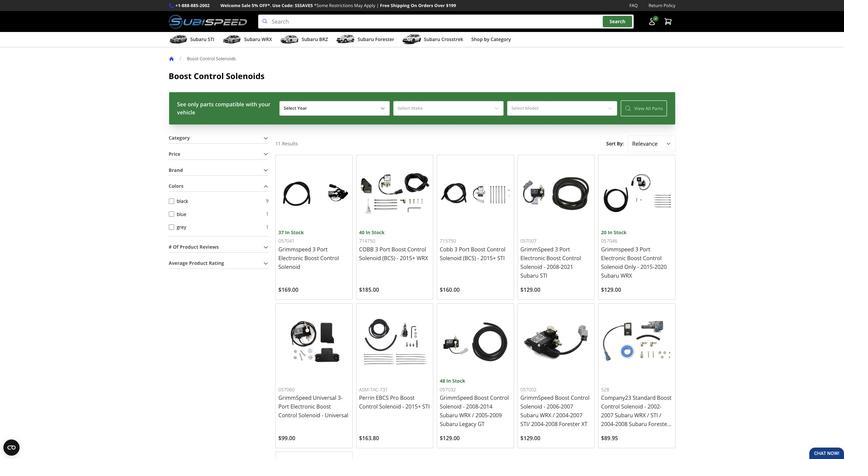 Task type: locate. For each thing, give the bounding box(es) containing it.
port inside 057060 grimmspeed universal 3- port electronic boost control solenoid - universal
[[279, 404, 289, 411]]

2015+ inside 'cobb 3 port boost control solenoid (bcs) - 2015+ sti'
[[481, 255, 496, 262]]

$129.00 for grimmspeed 3 port electronic boost control solenoid only - 2015-2020 subaru wrx
[[602, 287, 622, 294]]

stock up 057032
[[453, 378, 466, 385]]

boost
[[187, 56, 199, 62], [169, 71, 192, 82], [392, 246, 406, 254], [471, 246, 486, 254], [305, 255, 319, 262], [547, 255, 561, 262], [628, 255, 642, 262], [400, 395, 415, 402], [475, 395, 489, 402], [555, 395, 570, 402], [657, 395, 672, 402], [317, 404, 331, 411]]

a subaru wrx thumbnail image image
[[223, 34, 242, 45]]

in inside 48 in stock 057032 grimmspeed boost control solenoid  - 2008-2014 subaru wrx / 2005-2009 subaru legacy gt
[[447, 378, 451, 385]]

perrin
[[359, 395, 375, 402]]

2 grimmspeed from the left
[[602, 246, 634, 254]]

solenoids down 'a subaru wrx thumbnail image'
[[216, 56, 236, 62]]

may
[[354, 2, 363, 8]]

0 vertical spatial 1
[[266, 211, 269, 217]]

average product rating
[[169, 260, 224, 267]]

in right 37
[[285, 230, 290, 236]]

grimmspeed down 057007
[[521, 246, 554, 254]]

/ inside 48 in stock 057032 grimmspeed boost control solenoid  - 2008-2014 subaru wrx / 2005-2009 subaru legacy gt
[[472, 412, 474, 420]]

brand button
[[169, 165, 269, 176]]

1 left 37
[[266, 224, 269, 230]]

2009
[[490, 412, 502, 420]]

$129.00 for grimmspeed boost control solenoid  - 2008-2014 subaru wrx / 2005-2009 subaru legacy gt
[[440, 435, 460, 443]]

2 (bcs) from the left
[[463, 255, 476, 262]]

grimmspeed universal 3-port electronic boost control solenoid - universal image
[[279, 307, 350, 378]]

1 vertical spatial boost control solenoids
[[169, 71, 265, 82]]

2008 up the $89.95
[[616, 421, 628, 429]]

sti/
[[521, 421, 530, 429]]

2004- for 2007
[[602, 421, 616, 429]]

- inside 48 in stock 057032 grimmspeed boost control solenoid  - 2008-2014 subaru wrx / 2005-2009 subaru legacy gt
[[463, 404, 465, 411]]

2007
[[561, 404, 574, 411], [571, 412, 583, 420], [602, 412, 614, 420]]

sti
[[208, 36, 215, 43], [498, 255, 505, 262], [540, 272, 548, 280], [423, 404, 430, 411], [651, 412, 658, 420]]

electronic down 057060
[[291, 404, 315, 411]]

528 company23 standard boost control solenoid - 2002- 2007 subaru wrx / sti / 2004-2008 subaru forester xt
[[602, 387, 672, 437]]

grimmspeed 3 port electronic boost control solenoid - 2008-2021 subaru sti image
[[521, 158, 592, 229]]

3
[[313, 246, 316, 254], [375, 246, 378, 254], [455, 246, 458, 254], [555, 246, 558, 254], [636, 246, 639, 254]]

1 horizontal spatial grimmspeed
[[602, 246, 634, 254]]

xt inside 057002 grimmspeed boost control solenoid - 2006-2007 subaru wrx / 2004-2007 sti/ 2004-2008 forester xt
[[582, 421, 588, 429]]

1 horizontal spatial xt
[[602, 430, 608, 437]]

boost control solenoids down "boost control solenoids" link on the top of page
[[169, 71, 265, 82]]

in right 20
[[608, 230, 613, 236]]

20 in stock 057046 grimmspeed 3 port electronic boost control solenoid only - 2015-2020 subaru wrx
[[602, 230, 667, 280]]

40 in stock 714750 cobb 3 port boost control solenoid (bcs) - 2015+ wrx
[[359, 230, 428, 262]]

tac-
[[370, 387, 380, 393]]

1 horizontal spatial (bcs)
[[463, 255, 476, 262]]

1 3 from the left
[[313, 246, 316, 254]]

in right 48
[[447, 378, 451, 385]]

wrx inside 48 in stock 057032 grimmspeed boost control solenoid  - 2008-2014 subaru wrx / 2005-2009 subaru legacy gt
[[460, 412, 471, 420]]

1 horizontal spatial 2008-
[[547, 264, 561, 271]]

cobb 3 port boost control solenoid (bcs) - 2015+ sti
[[440, 246, 506, 262]]

black button
[[169, 199, 174, 204]]

2 1 from the top
[[266, 224, 269, 230]]

stock inside '37 in stock 057041 grimmspeed 3 port electronic boost control solenoid'
[[291, 230, 304, 236]]

0 horizontal spatial 2004-
[[532, 421, 546, 429]]

0 horizontal spatial 2008-
[[466, 404, 480, 411]]

shipping
[[391, 2, 410, 8]]

subaru forester
[[358, 36, 394, 43]]

boost control solenoids
[[187, 56, 236, 62], [169, 71, 265, 82]]

product right of
[[180, 244, 198, 251]]

universal down '3-'
[[325, 412, 348, 420]]

(bcs) inside 'cobb 3 port boost control solenoid (bcs) - 2015+ sti'
[[463, 255, 476, 262]]

+1-888-885-2002 link
[[175, 2, 210, 9]]

forester left a subaru crosstrek thumbnail image
[[375, 36, 394, 43]]

port inside 40 in stock 714750 cobb 3 port boost control solenoid (bcs) - 2015+ wrx
[[380, 246, 390, 254]]

average
[[169, 260, 188, 267]]

grimmspeed inside '37 in stock 057041 grimmspeed 3 port electronic boost control solenoid'
[[279, 246, 311, 254]]

colors
[[169, 183, 184, 190]]

subaru sti button
[[169, 33, 215, 47]]

0 horizontal spatial grimmspeed
[[279, 246, 311, 254]]

shop by category button
[[472, 33, 511, 47]]

2004- down 2006-
[[556, 412, 571, 420]]

grimmspeed
[[279, 246, 311, 254], [602, 246, 634, 254]]

/ inside 057002 grimmspeed boost control solenoid - 2006-2007 subaru wrx / 2004-2007 sti/ 2004-2008 forester xt
[[553, 412, 555, 420]]

solenoids
[[216, 56, 236, 62], [226, 71, 265, 82]]

subaru crosstrek
[[424, 36, 464, 43]]

in inside '37 in stock 057041 grimmspeed 3 port electronic boost control solenoid'
[[285, 230, 290, 236]]

shop by category
[[472, 36, 511, 43]]

2008 inside 528 company23 standard boost control solenoid - 2002- 2007 subaru wrx / sti / 2004-2008 subaru forester xt
[[616, 421, 628, 429]]

2008 inside 057002 grimmspeed boost control solenoid - 2006-2007 subaru wrx / 2004-2007 sti/ 2004-2008 forester xt
[[546, 421, 558, 429]]

electronic down 057007
[[521, 255, 545, 262]]

057041
[[279, 238, 295, 245]]

electronic inside grimmspeed 3 port electronic boost control solenoid - 2008-2021 subaru sti
[[521, 255, 545, 262]]

grimmspeed down 057041
[[279, 246, 311, 254]]

3 for cobb 3 port boost control solenoid (bcs) - 2015+ wrx
[[375, 246, 378, 254]]

1 horizontal spatial 2008
[[616, 421, 628, 429]]

grimmspeed inside grimmspeed 3 port electronic boost control solenoid - 2008-2021 subaru sti
[[521, 246, 554, 254]]

forester down 2006-
[[559, 421, 580, 429]]

boost control solenoids down subaru sti
[[187, 56, 236, 62]]

port inside 'cobb 3 port boost control solenoid (bcs) - 2015+ sti'
[[459, 246, 470, 254]]

2004- inside 528 company23 standard boost control solenoid - 2002- 2007 subaru wrx / sti / 2004-2008 subaru forester xt
[[602, 421, 616, 429]]

2002
[[200, 2, 210, 8]]

grimmspeed boost control solenoid  - 2008-2014 subaru wrx / 2005-2009 subaru legacy gt image
[[440, 307, 511, 378]]

cobb
[[359, 246, 374, 254]]

brz
[[319, 36, 328, 43]]

057002 grimmspeed boost control solenoid - 2006-2007 subaru wrx / 2004-2007 sti/ 2004-2008 forester xt
[[521, 387, 590, 429]]

2007 inside 528 company23 standard boost control solenoid - 2002- 2007 subaru wrx / sti / 2004-2008 subaru forester xt
[[602, 412, 614, 420]]

solenoids up with
[[226, 71, 265, 82]]

1 down 9
[[266, 211, 269, 217]]

1 vertical spatial solenoids
[[226, 71, 265, 82]]

stock up 057041
[[291, 230, 304, 236]]

forester
[[375, 36, 394, 43], [559, 421, 580, 429], [649, 421, 670, 429]]

1 2008 from the left
[[546, 421, 558, 429]]

1
[[266, 211, 269, 217], [266, 224, 269, 230]]

forester down 2002-
[[649, 421, 670, 429]]

1 vertical spatial xt
[[602, 430, 608, 437]]

solenoid
[[359, 255, 381, 262], [440, 255, 462, 262], [279, 264, 300, 271], [521, 264, 543, 271], [602, 264, 623, 271], [379, 404, 401, 411], [440, 404, 462, 411], [521, 404, 543, 411], [622, 404, 643, 411], [299, 412, 320, 420]]

select make image
[[494, 106, 500, 111]]

2 3 from the left
[[375, 246, 378, 254]]

search button
[[603, 16, 633, 27]]

universal left '3-'
[[313, 395, 337, 402]]

1 vertical spatial 1
[[266, 224, 269, 230]]

product down # of product reviews
[[189, 260, 208, 267]]

1 horizontal spatial forester
[[559, 421, 580, 429]]

2004- up the $89.95
[[602, 421, 616, 429]]

in
[[285, 230, 290, 236], [366, 230, 371, 236], [608, 230, 613, 236], [447, 378, 451, 385]]

electronic
[[279, 255, 303, 262], [521, 255, 545, 262], [602, 255, 626, 262], [291, 404, 315, 411]]

sti inside 'cobb 3 port boost control solenoid (bcs) - 2015+ sti'
[[498, 255, 505, 262]]

3 inside '37 in stock 057041 grimmspeed 3 port electronic boost control solenoid'
[[313, 246, 316, 254]]

0 horizontal spatial forester
[[375, 36, 394, 43]]

stock for grimmspeed 3 port electronic boost control solenoid
[[291, 230, 304, 236]]

grimmspeed down 057046
[[602, 246, 634, 254]]

subaru wrx button
[[223, 33, 272, 47]]

over
[[435, 2, 445, 8]]

your
[[259, 101, 271, 108]]

4 3 from the left
[[555, 246, 558, 254]]

control
[[200, 56, 215, 62], [194, 71, 224, 82], [408, 246, 426, 254], [487, 246, 506, 254], [320, 255, 339, 262], [563, 255, 581, 262], [643, 255, 662, 262], [490, 395, 509, 402], [571, 395, 590, 402], [359, 404, 378, 411], [602, 404, 620, 411], [279, 412, 297, 420]]

stock for grimmspeed 3 port electronic boost control solenoid only - 2015-2020 subaru wrx
[[614, 230, 627, 236]]

1 (bcs) from the left
[[383, 255, 396, 262]]

057060 grimmspeed universal 3- port electronic boost control solenoid - universal
[[279, 387, 348, 420]]

grimmspeed down the 057002
[[521, 395, 554, 402]]

forester inside 528 company23 standard boost control solenoid - 2002- 2007 subaru wrx / sti / 2004-2008 subaru forester xt
[[649, 421, 670, 429]]

grimmspeed inside 20 in stock 057046 grimmspeed 3 port electronic boost control solenoid only - 2015-2020 subaru wrx
[[602, 246, 634, 254]]

grimmspeed
[[521, 246, 554, 254], [279, 395, 312, 402], [440, 395, 473, 402], [521, 395, 554, 402]]

3 inside 40 in stock 714750 cobb 3 port boost control solenoid (bcs) - 2015+ wrx
[[375, 246, 378, 254]]

# of product reviews
[[169, 244, 219, 251]]

1 for blue
[[266, 211, 269, 217]]

in right 40
[[366, 230, 371, 236]]

stock up 714750
[[372, 230, 385, 236]]

1 grimmspeed from the left
[[279, 246, 311, 254]]

0 horizontal spatial (bcs)
[[383, 255, 396, 262]]

cobb 3 port boost control solenoid (bcs) - 2015+ sti image
[[440, 158, 511, 229]]

electronic inside 20 in stock 057046 grimmspeed 3 port electronic boost control solenoid only - 2015-2020 subaru wrx
[[602, 255, 626, 262]]

electronic down 057041
[[279, 255, 303, 262]]

in inside 40 in stock 714750 cobb 3 port boost control solenoid (bcs) - 2015+ wrx
[[366, 230, 371, 236]]

in inside 20 in stock 057046 grimmspeed 3 port electronic boost control solenoid only - 2015-2020 subaru wrx
[[608, 230, 613, 236]]

057032
[[440, 387, 456, 393]]

code:
[[282, 2, 294, 8]]

grimmspeed 3 port electronic boost control solenoid - 2008-2021 subaru sti
[[521, 246, 581, 280]]

grey button
[[169, 225, 174, 230]]

in for grimmspeed 3 port electronic boost control solenoid only - 2015-2020 subaru wrx
[[608, 230, 613, 236]]

0 horizontal spatial xt
[[582, 421, 588, 429]]

welcome sale 5% off*. use code: sssave5
[[221, 2, 313, 8]]

boost inside 057060 grimmspeed universal 3- port electronic boost control solenoid - universal
[[317, 404, 331, 411]]

subispeed logo image
[[169, 15, 247, 29]]

in for grimmspeed boost control solenoid  - 2008-2014 subaru wrx / 2005-2009 subaru legacy gt
[[447, 378, 451, 385]]

0 horizontal spatial 2008
[[546, 421, 558, 429]]

$129.00
[[521, 287, 541, 294], [602, 287, 622, 294], [440, 435, 460, 443], [521, 435, 541, 443]]

category
[[491, 36, 511, 43]]

3 3 from the left
[[455, 246, 458, 254]]

category
[[169, 135, 190, 141]]

057002
[[521, 387, 537, 393]]

0 vertical spatial solenoids
[[216, 56, 236, 62]]

electronic inside 057060 grimmspeed universal 3- port electronic boost control solenoid - universal
[[291, 404, 315, 411]]

boost inside 'cobb 3 port boost control solenoid (bcs) - 2015+ sti'
[[471, 246, 486, 254]]

solenoid inside 40 in stock 714750 cobb 3 port boost control solenoid (bcs) - 2015+ wrx
[[359, 255, 381, 262]]

1 horizontal spatial 2004-
[[556, 412, 571, 420]]

1 1 from the top
[[266, 211, 269, 217]]

home image
[[169, 56, 174, 61]]

Select Model button
[[507, 101, 618, 116]]

subaru inside 057002 grimmspeed boost control solenoid - 2006-2007 subaru wrx / 2004-2007 sti/ 2004-2008 forester xt
[[521, 412, 539, 420]]

subaru wrx
[[244, 36, 272, 43]]

grimmspeed boost control solenoid - 2006-2007 subaru wrx / 2004-2007 sti/ 2004-2008 forester xt image
[[521, 307, 592, 378]]

1 for grey
[[266, 224, 269, 230]]

- inside 20 in stock 057046 grimmspeed 3 port electronic boost control solenoid only - 2015-2020 subaru wrx
[[638, 264, 639, 271]]

electronic down 057046
[[602, 255, 626, 262]]

- inside 057002 grimmspeed boost control solenoid - 2006-2007 subaru wrx / 2004-2007 sti/ 2004-2008 forester xt
[[544, 404, 546, 411]]

(bcs) inside 40 in stock 714750 cobb 3 port boost control solenoid (bcs) - 2015+ wrx
[[383, 255, 396, 262]]

in for cobb 3 port boost control solenoid (bcs) - 2015+ wrx
[[366, 230, 371, 236]]

port
[[317, 246, 328, 254], [380, 246, 390, 254], [459, 246, 470, 254], [560, 246, 570, 254], [640, 246, 651, 254], [279, 404, 289, 411]]

control inside 528 company23 standard boost control solenoid - 2002- 2007 subaru wrx / sti / 2004-2008 subaru forester xt
[[602, 404, 620, 411]]

boost inside '37 in stock 057041 grimmspeed 3 port electronic boost control solenoid'
[[305, 255, 319, 262]]

2015+
[[400, 255, 416, 262], [481, 255, 496, 262], [406, 404, 421, 411]]

stock inside 48 in stock 057032 grimmspeed boost control solenoid  - 2008-2014 subaru wrx / 2005-2009 subaru legacy gt
[[453, 378, 466, 385]]

0 vertical spatial xt
[[582, 421, 588, 429]]

1 vertical spatial 2008-
[[466, 404, 480, 411]]

subaru brz
[[302, 36, 328, 43]]

0 vertical spatial 2008-
[[547, 264, 561, 271]]

sti inside grimmspeed 3 port electronic boost control solenoid - 2008-2021 subaru sti
[[540, 272, 548, 280]]

a subaru forester thumbnail image image
[[336, 34, 355, 45]]

only
[[625, 264, 636, 271]]

$99.00
[[279, 435, 295, 443]]

crosstrek
[[442, 36, 464, 43]]

2008- inside grimmspeed 3 port electronic boost control solenoid - 2008-2021 subaru sti
[[547, 264, 561, 271]]

boost inside 057002 grimmspeed boost control solenoid - 2006-2007 subaru wrx / 2004-2007 sti/ 2004-2008 forester xt
[[555, 395, 570, 402]]

subaru brz button
[[280, 33, 328, 47]]

stock inside 40 in stock 714750 cobb 3 port boost control solenoid (bcs) - 2015+ wrx
[[372, 230, 385, 236]]

2008 down 2006-
[[546, 421, 558, 429]]

colors button
[[169, 182, 269, 192]]

grimmspeed down 057060
[[279, 395, 312, 402]]

9
[[266, 198, 269, 204]]

a subaru brz thumbnail image image
[[280, 34, 299, 45]]

5 3 from the left
[[636, 246, 639, 254]]

2004- right the sti/
[[532, 421, 546, 429]]

grimmspeed down 057032
[[440, 395, 473, 402]]

2008 for wrx
[[546, 421, 558, 429]]

boost control solenoids link
[[187, 56, 241, 62]]

057007
[[521, 238, 537, 245]]

asm-tac-731 perrin ebcs pro boost control solenoid - 2015+ sti
[[359, 387, 430, 411]]

sale
[[242, 2, 251, 8]]

boost inside 48 in stock 057032 grimmspeed boost control solenoid  - 2008-2014 subaru wrx / 2005-2009 subaru legacy gt
[[475, 395, 489, 402]]

2 2008 from the left
[[616, 421, 628, 429]]

40
[[359, 230, 365, 236]]

2008- inside 48 in stock 057032 grimmspeed boost control solenoid  - 2008-2014 subaru wrx / 2005-2009 subaru legacy gt
[[466, 404, 480, 411]]

a subaru crosstrek thumbnail image image
[[403, 34, 421, 45]]

Select Make button
[[393, 101, 504, 116]]

solenoid inside '37 in stock 057041 grimmspeed 3 port electronic boost control solenoid'
[[279, 264, 300, 271]]

subaru crosstrek button
[[403, 33, 464, 47]]

2008
[[546, 421, 558, 429], [616, 421, 628, 429]]

welcome
[[221, 2, 241, 8]]

stock inside 20 in stock 057046 grimmspeed 3 port electronic boost control solenoid only - 2015-2020 subaru wrx
[[614, 230, 627, 236]]

+1-
[[175, 2, 182, 8]]

use
[[273, 2, 281, 8]]

blue button
[[169, 212, 174, 217]]

stock up 057046
[[614, 230, 627, 236]]

2 horizontal spatial forester
[[649, 421, 670, 429]]

2 horizontal spatial 2004-
[[602, 421, 616, 429]]

2008-
[[547, 264, 561, 271], [466, 404, 480, 411]]

1 vertical spatial universal
[[325, 412, 348, 420]]

legacy
[[460, 421, 477, 429]]

boost inside 528 company23 standard boost control solenoid - 2002- 2007 subaru wrx / sti / 2004-2008 subaru forester xt
[[657, 395, 672, 402]]

2002-
[[648, 404, 662, 411]]

3 inside 20 in stock 057046 grimmspeed 3 port electronic boost control solenoid only - 2015-2020 subaru wrx
[[636, 246, 639, 254]]



Task type: describe. For each thing, give the bounding box(es) containing it.
888-
[[182, 2, 191, 8]]

$89.95
[[602, 435, 618, 443]]

grimmspeed 3 port electronic boost control solenoid image
[[279, 158, 350, 229]]

see
[[177, 101, 186, 108]]

- inside grimmspeed 3 port electronic boost control solenoid - 2008-2021 subaru sti
[[544, 264, 546, 271]]

Select Year button
[[280, 101, 390, 116]]

2015+ inside 40 in stock 714750 cobb 3 port boost control solenoid (bcs) - 2015+ wrx
[[400, 255, 416, 262]]

reviews
[[200, 244, 219, 251]]

boost inside 40 in stock 714750 cobb 3 port boost control solenoid (bcs) - 2015+ wrx
[[392, 246, 406, 254]]

1 vertical spatial product
[[189, 260, 208, 267]]

subaru sti
[[190, 36, 215, 43]]

$160.00
[[440, 287, 460, 294]]

boost inside asm-tac-731 perrin ebcs pro boost control solenoid - 2015+ sti
[[400, 395, 415, 402]]

grey
[[177, 224, 186, 231]]

714750
[[359, 238, 375, 245]]

search input field
[[258, 15, 634, 29]]

shop
[[472, 36, 483, 43]]

$185.00
[[359, 287, 379, 294]]

+1-888-885-2002
[[175, 2, 210, 8]]

3 inside grimmspeed 3 port electronic boost control solenoid - 2008-2021 subaru sti
[[555, 246, 558, 254]]

715750
[[440, 238, 456, 245]]

grimmspeed inside 48 in stock 057032 grimmspeed boost control solenoid  - 2008-2014 subaru wrx / 2005-2009 subaru legacy gt
[[440, 395, 473, 402]]

orders
[[418, 2, 433, 8]]

a subaru sti thumbnail image image
[[169, 34, 188, 45]]

apply
[[364, 2, 376, 8]]

rating
[[209, 260, 224, 267]]

37
[[279, 230, 284, 236]]

boost inside 20 in stock 057046 grimmspeed 3 port electronic boost control solenoid only - 2015-2020 subaru wrx
[[628, 255, 642, 262]]

faq
[[630, 2, 638, 8]]

in for grimmspeed 3 port electronic boost control solenoid
[[285, 230, 290, 236]]

stock for grimmspeed boost control solenoid  - 2008-2014 subaru wrx / 2005-2009 subaru legacy gt
[[453, 378, 466, 385]]

*some
[[314, 2, 328, 8]]

wrx inside 'dropdown button'
[[262, 36, 272, 43]]

wrx inside 20 in stock 057046 grimmspeed 3 port electronic boost control solenoid only - 2015-2020 subaru wrx
[[621, 272, 632, 280]]

$129.00 for grimmspeed boost control solenoid - 2006-2007 subaru wrx / 2004-2007 sti/ 2004-2008 forester xt
[[521, 435, 541, 443]]

grimmspeed for grimmspeed 3 port electronic boost control solenoid only - 2015-2020 subaru wrx
[[602, 246, 634, 254]]

11 results
[[276, 141, 298, 147]]

- inside 528 company23 standard boost control solenoid - 2002- 2007 subaru wrx / sti / 2004-2008 subaru forester xt
[[645, 404, 647, 411]]

2015-
[[641, 264, 655, 271]]

2008 for subaru
[[616, 421, 628, 429]]

2006-
[[547, 404, 561, 411]]

subaru inside 20 in stock 057046 grimmspeed 3 port electronic boost control solenoid only - 2015-2020 subaru wrx
[[602, 272, 620, 280]]

solenoid inside grimmspeed 3 port electronic boost control solenoid - 2008-2021 subaru sti
[[521, 264, 543, 271]]

$199
[[446, 2, 456, 8]]

port inside 20 in stock 057046 grimmspeed 3 port electronic boost control solenoid only - 2015-2020 subaru wrx
[[640, 246, 651, 254]]

return policy
[[649, 2, 676, 8]]

stock for cobb 3 port boost control solenoid (bcs) - 2015+ wrx
[[372, 230, 385, 236]]

control inside asm-tac-731 perrin ebcs pro boost control solenoid - 2015+ sti
[[359, 404, 378, 411]]

grimmspeed for grimmspeed 3 port electronic boost control solenoid
[[279, 246, 311, 254]]

wrx inside 528 company23 standard boost control solenoid - 2002- 2007 subaru wrx / sti / 2004-2008 subaru forester xt
[[635, 412, 646, 420]]

3-
[[338, 395, 343, 402]]

control inside 057060 grimmspeed universal 3- port electronic boost control solenoid - universal
[[279, 412, 297, 420]]

$163.80
[[359, 435, 379, 443]]

solenoid inside 20 in stock 057046 grimmspeed 3 port electronic boost control solenoid only - 2015-2020 subaru wrx
[[602, 264, 623, 271]]

2020
[[655, 264, 667, 271]]

wrx inside 057002 grimmspeed boost control solenoid - 2006-2007 subaru wrx / 2004-2007 sti/ 2004-2008 forester xt
[[540, 412, 552, 420]]

average product rating button
[[169, 259, 269, 269]]

gt
[[478, 421, 485, 429]]

control inside 48 in stock 057032 grimmspeed boost control solenoid  - 2008-2014 subaru wrx / 2005-2009 subaru legacy gt
[[490, 395, 509, 402]]

731
[[380, 387, 388, 393]]

solenoid inside 'cobb 3 port boost control solenoid (bcs) - 2015+ sti'
[[440, 255, 462, 262]]

by
[[484, 36, 490, 43]]

2004- for subaru
[[532, 421, 546, 429]]

0 vertical spatial product
[[180, 244, 198, 251]]

black
[[177, 198, 188, 205]]

price button
[[169, 149, 269, 160]]

48
[[440, 378, 445, 385]]

price
[[169, 151, 181, 157]]

sti inside "dropdown button"
[[208, 36, 215, 43]]

return policy link
[[649, 2, 676, 9]]

solenoid inside 48 in stock 057032 grimmspeed boost control solenoid  - 2008-2014 subaru wrx / 2005-2009 subaru legacy gt
[[440, 404, 462, 411]]

perrin ebcs pro boost control solenoid - 2015+ sti image
[[359, 307, 431, 378]]

vehicle
[[177, 109, 195, 116]]

3 for grimmspeed 3 port electronic boost control solenoid
[[313, 246, 316, 254]]

sort
[[607, 141, 616, 147]]

grimmspeed 3 port electronic boost control solenoid only - 2015-2020 subaru wrx image
[[602, 158, 673, 229]]

057046
[[602, 238, 618, 245]]

20
[[602, 230, 607, 236]]

asm-
[[359, 387, 370, 393]]

parts
[[200, 101, 214, 108]]

3 for grimmspeed 3 port electronic boost control solenoid only - 2015-2020 subaru wrx
[[636, 246, 639, 254]]

open widget image
[[3, 440, 20, 457]]

Select... button
[[628, 136, 676, 152]]

sti inside 528 company23 standard boost control solenoid - 2002- 2007 subaru wrx / sti / 2004-2008 subaru forester xt
[[651, 412, 658, 420]]

category button
[[169, 133, 269, 144]]

port inside grimmspeed 3 port electronic boost control solenoid - 2008-2021 subaru sti
[[560, 246, 570, 254]]

company23 standard boost control solenoid - 2002-2007 subaru wrx / sti / 2004-2008 subaru forester xt image
[[602, 307, 673, 378]]

057060
[[279, 387, 295, 393]]

control inside grimmspeed 3 port electronic boost control solenoid - 2008-2021 subaru sti
[[563, 255, 581, 262]]

control inside 20 in stock 057046 grimmspeed 3 port electronic boost control solenoid only - 2015-2020 subaru wrx
[[643, 255, 662, 262]]

*some restrictions may apply | free shipping on orders over $199
[[314, 2, 456, 8]]

wrx inside 40 in stock 714750 cobb 3 port boost control solenoid (bcs) - 2015+ wrx
[[417, 255, 428, 262]]

see only parts compatible with your vehicle
[[177, 101, 271, 116]]

48 in stock 057032 grimmspeed boost control solenoid  - 2008-2014 subaru wrx / 2005-2009 subaru legacy gt
[[440, 378, 509, 429]]

standard
[[633, 395, 656, 402]]

boost inside grimmspeed 3 port electronic boost control solenoid - 2008-2021 subaru sti
[[547, 255, 561, 262]]

2015+ inside asm-tac-731 perrin ebcs pro boost control solenoid - 2015+ sti
[[406, 404, 421, 411]]

port inside '37 in stock 057041 grimmspeed 3 port electronic boost control solenoid'
[[317, 246, 328, 254]]

subaru inside 'dropdown button'
[[244, 36, 261, 43]]

$129.00 for grimmspeed 3 port electronic boost control solenoid - 2008-2021 subaru sti
[[521, 287, 541, 294]]

solenoid inside 528 company23 standard boost control solenoid - 2002- 2007 subaru wrx / sti / 2004-2008 subaru forester xt
[[622, 404, 643, 411]]

search
[[610, 18, 626, 25]]

- inside asm-tac-731 perrin ebcs pro boost control solenoid - 2015+ sti
[[403, 404, 404, 411]]

solenoid inside 057002 grimmspeed boost control solenoid - 2006-2007 subaru wrx / 2004-2007 sti/ 2004-2008 forester xt
[[521, 404, 543, 411]]

on
[[411, 2, 417, 8]]

5%
[[252, 2, 258, 8]]

off*.
[[259, 2, 271, 8]]

solenoid inside asm-tac-731 perrin ebcs pro boost control solenoid - 2015+ sti
[[379, 404, 401, 411]]

control inside 057002 grimmspeed boost control solenoid - 2006-2007 subaru wrx / 2004-2007 sti/ 2004-2008 forester xt
[[571, 395, 590, 402]]

control inside 'cobb 3 port boost control solenoid (bcs) - 2015+ sti'
[[487, 246, 506, 254]]

control inside '37 in stock 057041 grimmspeed 3 port electronic boost control solenoid'
[[320, 255, 339, 262]]

cobb 3 port boost control solenoid (bcs) - 2015+ wrx image
[[359, 158, 431, 229]]

2021
[[561, 264, 574, 271]]

subaru forester button
[[336, 33, 394, 47]]

only
[[188, 101, 199, 108]]

free
[[380, 2, 390, 8]]

- inside 057060 grimmspeed universal 3- port electronic boost control solenoid - universal
[[322, 412, 324, 420]]

select... image
[[666, 141, 671, 147]]

button image
[[648, 18, 656, 26]]

0 vertical spatial universal
[[313, 395, 337, 402]]

3 inside 'cobb 3 port boost control solenoid (bcs) - 2015+ sti'
[[455, 246, 458, 254]]

grimmspeed inside 057060 grimmspeed universal 3- port electronic boost control solenoid - universal
[[279, 395, 312, 402]]

company23
[[602, 395, 632, 402]]

select model image
[[608, 106, 613, 111]]

- inside 40 in stock 714750 cobb 3 port boost control solenoid (bcs) - 2015+ wrx
[[397, 255, 399, 262]]

pro
[[390, 395, 399, 402]]

solenoid inside 057060 grimmspeed universal 3- port electronic boost control solenoid - universal
[[299, 412, 320, 420]]

- inside 'cobb 3 port boost control solenoid (bcs) - 2015+ sti'
[[478, 255, 479, 262]]

sti inside asm-tac-731 perrin ebcs pro boost control solenoid - 2015+ sti
[[423, 404, 430, 411]]

restrictions
[[329, 2, 353, 8]]

forester inside the subaru forester "dropdown button"
[[375, 36, 394, 43]]

2005-
[[476, 412, 490, 420]]

|
[[377, 2, 379, 8]]

subaru inside grimmspeed 3 port electronic boost control solenoid - 2008-2021 subaru sti
[[521, 272, 539, 280]]

forester inside 057002 grimmspeed boost control solenoid - 2006-2007 subaru wrx / 2004-2007 sti/ 2004-2008 forester xt
[[559, 421, 580, 429]]

sssave5
[[295, 2, 313, 8]]

ebcs
[[376, 395, 389, 402]]

control inside 40 in stock 714750 cobb 3 port boost control solenoid (bcs) - 2015+ wrx
[[408, 246, 426, 254]]

#
[[169, 244, 172, 251]]

select year image
[[380, 106, 386, 111]]

electronic inside '37 in stock 057041 grimmspeed 3 port electronic boost control solenoid'
[[279, 255, 303, 262]]

grimmspeed inside 057002 grimmspeed boost control solenoid - 2006-2007 subaru wrx / 2004-2007 sti/ 2004-2008 forester xt
[[521, 395, 554, 402]]

xt inside 528 company23 standard boost control solenoid - 2002- 2007 subaru wrx / sti / 2004-2008 subaru forester xt
[[602, 430, 608, 437]]

results
[[282, 141, 298, 147]]

by:
[[617, 141, 624, 147]]

0 vertical spatial boost control solenoids
[[187, 56, 236, 62]]

sort by:
[[607, 141, 624, 147]]



Task type: vqa. For each thing, say whether or not it's contained in the screenshot.
first X from the bottom of the page
no



